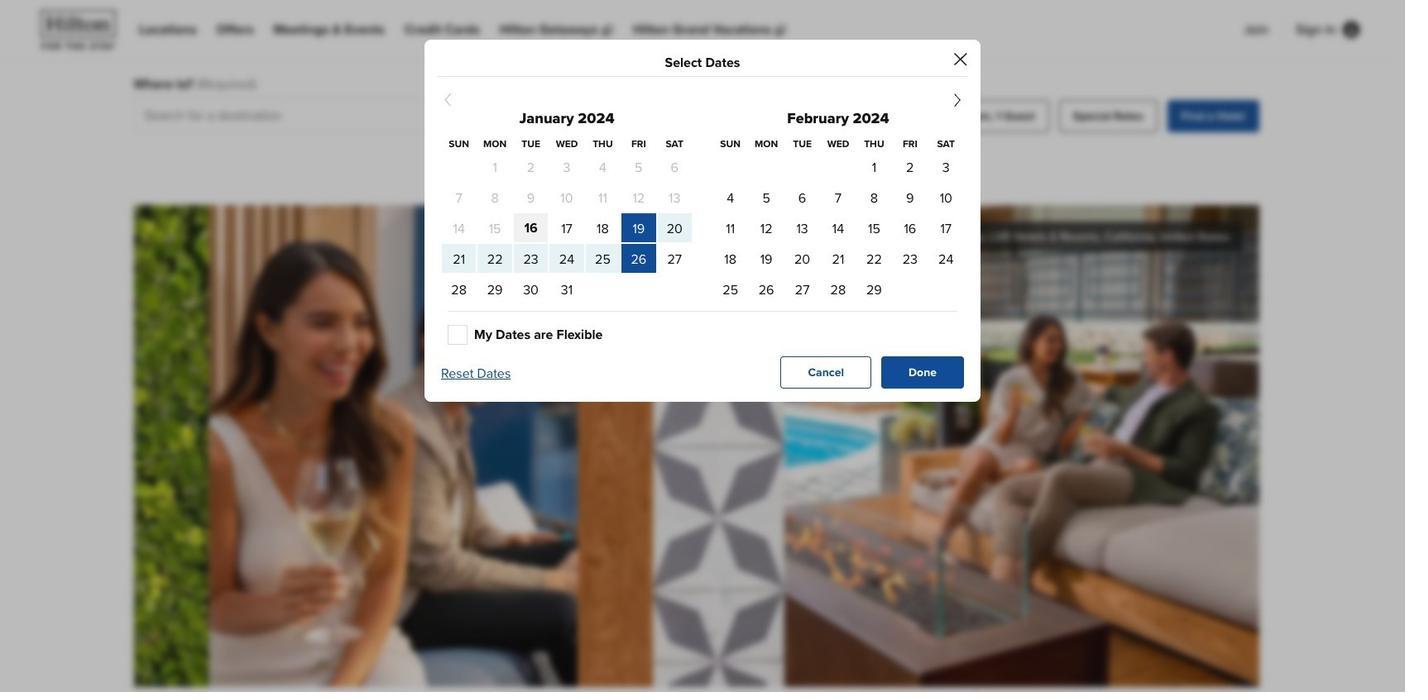 Task type: locate. For each thing, give the bounding box(es) containing it.
0 horizontal spatial grid
[[441, 137, 693, 305]]

couple enjoy drinks outby pool image
[[134, 205, 1259, 688]]

grid
[[441, 137, 693, 305], [713, 137, 964, 305]]

None checkbox
[[448, 325, 468, 345]]

select dates element
[[451, 56, 954, 70]]

1 horizontal spatial grid
[[713, 137, 964, 305]]



Task type: vqa. For each thing, say whether or not it's contained in the screenshot.
Select Dates element
yes



Task type: describe. For each thing, give the bounding box(es) containing it.
hilton for the stay image
[[33, 7, 126, 53]]

1 grid from the left
[[441, 137, 693, 305]]

2 grid from the left
[[713, 137, 964, 305]]

none checkbox inside select dates dialog
[[448, 325, 468, 345]]

select dates dialog
[[425, 40, 981, 402]]



